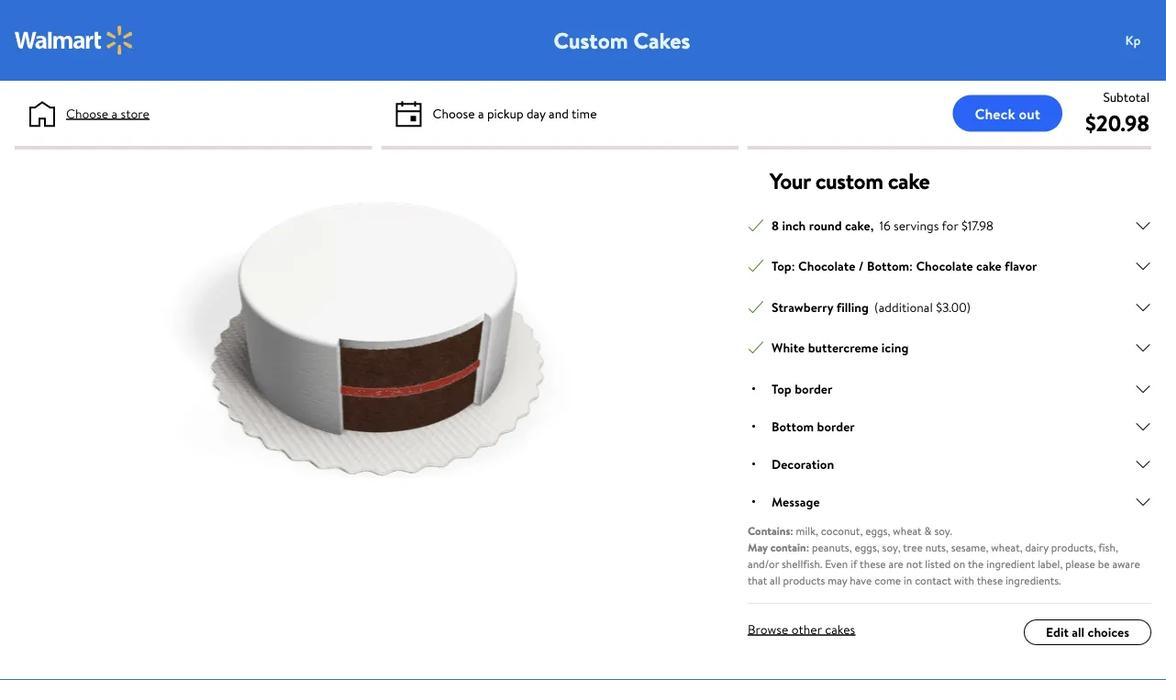 Task type: vqa. For each thing, say whether or not it's contained in the screenshot.
With
yes



Task type: describe. For each thing, give the bounding box(es) containing it.
check out button
[[953, 95, 1063, 132]]

icing
[[882, 339, 909, 357]]

peanuts, eggs, soy, tree nuts, sesame, wheat, dairy products, fish, and/or shellfish. even if these are not listed on the ingredient label, please be aware that all products may have come in contact with these ingredients.
[[748, 539, 1141, 588]]

check
[[975, 103, 1016, 123]]

pickup
[[487, 104, 524, 122]]

strawberry
[[772, 298, 834, 316]]

coconut,
[[821, 523, 863, 538]]

your custom cake
[[770, 165, 930, 196]]

a for pickup
[[478, 104, 484, 122]]

come
[[875, 572, 901, 588]]

top: chocolate / bottom: chocolate cake flavor
[[772, 257, 1038, 275]]

other
[[792, 620, 822, 638]]

shellfish.
[[782, 556, 823, 571]]

border for top border
[[795, 379, 833, 397]]

browse other cakes
[[748, 620, 856, 638]]

8
[[772, 216, 779, 234]]

cakes
[[634, 25, 691, 56]]

top
[[772, 379, 792, 397]]

peanuts,
[[812, 539, 852, 555]]

milk,
[[796, 523, 819, 538]]

may
[[748, 539, 768, 555]]

no selected decoration, click to change image
[[753, 463, 755, 465]]

check out
[[975, 103, 1041, 123]]

tree
[[903, 539, 923, 555]]

custom
[[816, 165, 883, 196]]

out
[[1019, 103, 1041, 123]]

in
[[904, 572, 913, 588]]

choose for choose a store
[[66, 104, 108, 122]]

selected, click to change image for white buttercreme icing
[[748, 340, 765, 356]]

cakes
[[825, 620, 856, 638]]

buttercreme
[[808, 339, 879, 357]]

decoration
[[772, 455, 834, 473]]

bottom border
[[772, 417, 855, 435]]

not
[[907, 556, 923, 571]]

$20.98
[[1086, 107, 1150, 138]]

down arrow image for border
[[1135, 418, 1152, 435]]

the
[[968, 556, 984, 571]]

selected, click to change image for top: chocolate / bottom: chocolate cake flavor
[[748, 258, 765, 274]]

white buttercreme icing
[[772, 339, 909, 357]]

0 horizontal spatial these
[[860, 556, 886, 571]]

subtotal $20.98
[[1086, 88, 1150, 138]]

white buttercreme icing link
[[748, 338, 1152, 357]]

message link
[[748, 492, 1152, 511]]

selected, click to change image for 8 inch round cake
[[748, 217, 765, 234]]

strawberry filling (additional $3.00)
[[772, 298, 971, 316]]

servings
[[894, 216, 939, 234]]

time
[[572, 104, 597, 122]]

edit
[[1046, 623, 1069, 641]]

contain:
[[771, 539, 810, 555]]

16
[[880, 216, 891, 234]]

edit all choices link
[[1024, 619, 1152, 645]]

down arrow image for top border
[[1135, 380, 1152, 397]]

round
[[809, 216, 842, 234]]

custom cakes
[[554, 25, 691, 56]]

label,
[[1038, 556, 1063, 571]]

ingredient
[[987, 556, 1036, 571]]

1 down arrow image from the top
[[1135, 217, 1152, 234]]

that
[[748, 572, 767, 588]]

no selected message, click to change image
[[753, 500, 755, 503]]

bottom:
[[867, 257, 913, 275]]

(additional
[[875, 298, 933, 316]]

sesame,
[[951, 539, 989, 555]]

2 chocolate from the left
[[916, 257, 974, 275]]

listed
[[925, 556, 951, 571]]

white
[[772, 339, 805, 357]]

all inside peanuts, eggs, soy, tree nuts, sesame, wheat, dairy products, fish, and/or shellfish. even if these are not listed on the ingredient label, please be aware that all products may have come in contact with these ingredients.
[[770, 572, 781, 588]]

be
[[1098, 556, 1110, 571]]

choose a pickup day and time
[[433, 104, 597, 122]]

top border
[[772, 379, 833, 397]]

top:
[[772, 257, 795, 275]]

decoration link
[[748, 454, 1152, 474]]

for
[[942, 216, 959, 234]]

$3.00)
[[936, 298, 971, 316]]



Task type: locate. For each thing, give the bounding box(es) containing it.
2 selected, click to change image from the top
[[748, 340, 765, 356]]

0 vertical spatial selected, click to change image
[[748, 258, 765, 274]]

1 horizontal spatial chocolate
[[916, 257, 974, 275]]

please
[[1066, 556, 1096, 571]]

1 selected, click to change image from the top
[[748, 217, 765, 234]]

4 down arrow image from the top
[[1135, 380, 1152, 397]]

choose
[[66, 104, 108, 122], [433, 104, 475, 122]]

down arrow image
[[1135, 217, 1152, 234], [1135, 299, 1152, 315], [1135, 340, 1152, 356], [1135, 380, 1152, 397], [1135, 493, 1152, 510]]

0 horizontal spatial a
[[112, 104, 118, 122]]

2 choose from the left
[[433, 104, 475, 122]]

chocolate left / at the top of page
[[799, 257, 856, 275]]

have
[[850, 572, 872, 588]]

0 vertical spatial these
[[860, 556, 886, 571]]

a left pickup
[[478, 104, 484, 122]]

1 vertical spatial down arrow image
[[1135, 418, 1152, 435]]

0 vertical spatial eggs,
[[866, 523, 891, 538]]

selected, click to change image
[[748, 258, 765, 274], [748, 299, 765, 315]]

selected, click to change image left strawberry
[[748, 299, 765, 315]]

cake inside the top: chocolate / bottom: chocolate cake flavor 'link'
[[977, 257, 1002, 275]]

contains:
[[748, 523, 794, 538]]

2 vertical spatial cake
[[977, 257, 1002, 275]]

1 vertical spatial border
[[817, 417, 855, 435]]

selected, click to change image
[[748, 217, 765, 234], [748, 340, 765, 356]]

0 horizontal spatial all
[[770, 572, 781, 588]]

all right that
[[770, 572, 781, 588]]

0 vertical spatial selected, click to change image
[[748, 217, 765, 234]]

down arrow image for white buttercreme icing
[[1135, 340, 1152, 356]]

cake up servings
[[888, 165, 930, 196]]

if
[[851, 556, 858, 571]]

wheat,
[[992, 539, 1023, 555]]

1 vertical spatial eggs,
[[855, 539, 880, 555]]

choose left store
[[66, 104, 108, 122]]

border for bottom border
[[817, 417, 855, 435]]

1 horizontal spatial these
[[977, 572, 1003, 588]]

may contain:
[[748, 539, 812, 555]]

choose a store link
[[66, 104, 149, 123]]

down arrow image inside white buttercreme icing link
[[1135, 340, 1152, 356]]

1 vertical spatial these
[[977, 572, 1003, 588]]

and
[[549, 104, 569, 122]]

0 vertical spatial down arrow image
[[1135, 258, 1152, 274]]

0 horizontal spatial chocolate
[[799, 257, 856, 275]]

bottom border link
[[748, 417, 1152, 436]]

products,
[[1052, 539, 1096, 555]]

2 down arrow image from the top
[[1135, 418, 1152, 435]]

these down the the
[[977, 572, 1003, 588]]

selected, click to change image left top: at the right of the page
[[748, 258, 765, 274]]

store
[[121, 104, 149, 122]]

1 vertical spatial selected, click to change image
[[748, 299, 765, 315]]

soy,
[[882, 539, 901, 555]]

no selected top border, click to change image
[[753, 387, 755, 390]]

0 vertical spatial border
[[795, 379, 833, 397]]

no selected bottom border, click to change image
[[753, 425, 755, 428]]

border right the top
[[795, 379, 833, 397]]

down arrow image for message
[[1135, 493, 1152, 510]]

cake
[[888, 165, 930, 196], [845, 216, 871, 234], [977, 257, 1002, 275]]

a for store
[[112, 104, 118, 122]]

2 selected, click to change image from the top
[[748, 299, 765, 315]]

dairy
[[1026, 539, 1049, 555]]

1 horizontal spatial all
[[1072, 623, 1085, 641]]

0 vertical spatial all
[[770, 572, 781, 588]]

edit all choices
[[1046, 623, 1130, 641]]

down arrow image inside message link
[[1135, 493, 1152, 510]]

may
[[828, 572, 848, 588]]

soy.
[[935, 523, 953, 538]]

selected, click to change image left 8
[[748, 217, 765, 234]]

1 vertical spatial selected, click to change image
[[748, 340, 765, 356]]

all right edit
[[1072, 623, 1085, 641]]

3 down arrow image from the top
[[1135, 456, 1152, 472]]

2 horizontal spatial cake
[[977, 257, 1002, 275]]

these
[[860, 556, 886, 571], [977, 572, 1003, 588]]

chocolate
[[799, 257, 856, 275], [916, 257, 974, 275]]

contact
[[915, 572, 952, 588]]

8 inch round cake 16 servings for $17.98
[[772, 216, 994, 234]]

nuts,
[[926, 539, 949, 555]]

day
[[527, 104, 546, 122]]

cake left the '16'
[[845, 216, 871, 234]]

1 choose from the left
[[66, 104, 108, 122]]

border right bottom
[[817, 417, 855, 435]]

top border link
[[748, 379, 1152, 398]]

are
[[889, 556, 904, 571]]

0 horizontal spatial cake
[[845, 216, 871, 234]]

your
[[770, 165, 811, 196]]

on
[[954, 556, 966, 571]]

contains: milk, coconut, eggs, wheat & soy.
[[748, 523, 953, 538]]

with
[[954, 572, 975, 588]]

products
[[783, 572, 825, 588]]

inch
[[782, 216, 806, 234]]

selected, click to change image left white
[[748, 340, 765, 356]]

all
[[770, 572, 781, 588], [1072, 623, 1085, 641]]

a left store
[[112, 104, 118, 122]]

down arrow image
[[1135, 258, 1152, 274], [1135, 418, 1152, 435], [1135, 456, 1152, 472]]

even
[[825, 556, 848, 571]]

1 chocolate from the left
[[799, 257, 856, 275]]

fish,
[[1099, 539, 1119, 555]]

aware
[[1113, 556, 1141, 571]]

kp button
[[1115, 22, 1166, 59]]

1 vertical spatial all
[[1072, 623, 1085, 641]]

eggs,
[[866, 523, 891, 538], [855, 539, 880, 555]]

flavor
[[1005, 257, 1038, 275]]

2 vertical spatial down arrow image
[[1135, 456, 1152, 472]]

1 horizontal spatial choose
[[433, 104, 475, 122]]

down arrow image inside bottom border link
[[1135, 418, 1152, 435]]

0 horizontal spatial choose
[[66, 104, 108, 122]]

0 vertical spatial cake
[[888, 165, 930, 196]]

2 down arrow image from the top
[[1135, 299, 1152, 315]]

5 down arrow image from the top
[[1135, 493, 1152, 510]]

&
[[925, 523, 932, 538]]

filling
[[837, 298, 869, 316]]

1 horizontal spatial a
[[478, 104, 484, 122]]

selected, click to change image inside the top: chocolate / bottom: chocolate cake flavor 'link'
[[748, 258, 765, 274]]

$17.98
[[962, 216, 994, 234]]

eggs, up soy,
[[866, 523, 891, 538]]

3 down arrow image from the top
[[1135, 340, 1152, 356]]

bottom
[[772, 417, 814, 435]]

back to walmart.com image
[[15, 26, 134, 55]]

selected, click to change image for strawberry filling
[[748, 299, 765, 315]]

choices
[[1088, 623, 1130, 641]]

cake left flavor
[[977, 257, 1002, 275]]

kp
[[1126, 31, 1141, 49]]

chocolate down the "for"
[[916, 257, 974, 275]]

1 down arrow image from the top
[[1135, 258, 1152, 274]]

ingredients.
[[1006, 572, 1061, 588]]

1 vertical spatial cake
[[845, 216, 871, 234]]

/
[[859, 257, 864, 275]]

1 a from the left
[[112, 104, 118, 122]]

wheat
[[893, 523, 922, 538]]

custom
[[554, 25, 628, 56]]

1 horizontal spatial cake
[[888, 165, 930, 196]]

border
[[795, 379, 833, 397], [817, 417, 855, 435]]

choose left pickup
[[433, 104, 475, 122]]

down arrow image for chocolate
[[1135, 258, 1152, 274]]

message
[[772, 492, 820, 510]]

choose for choose a pickup day and time
[[433, 104, 475, 122]]

eggs, up the if
[[855, 539, 880, 555]]

a
[[112, 104, 118, 122], [478, 104, 484, 122]]

2 a from the left
[[478, 104, 484, 122]]

subtotal
[[1104, 88, 1150, 106]]

eggs, inside peanuts, eggs, soy, tree nuts, sesame, wheat, dairy products, fish, and/or shellfish. even if these are not listed on the ingredient label, please be aware that all products may have come in contact with these ingredients.
[[855, 539, 880, 555]]

browse other cakes button
[[748, 619, 856, 639]]

top: chocolate / bottom: chocolate cake flavor link
[[748, 257, 1152, 276]]

these right the if
[[860, 556, 886, 571]]

choose a store
[[66, 104, 149, 122]]

down arrow image inside decoration link
[[1135, 456, 1152, 472]]

1 selected, click to change image from the top
[[748, 258, 765, 274]]



